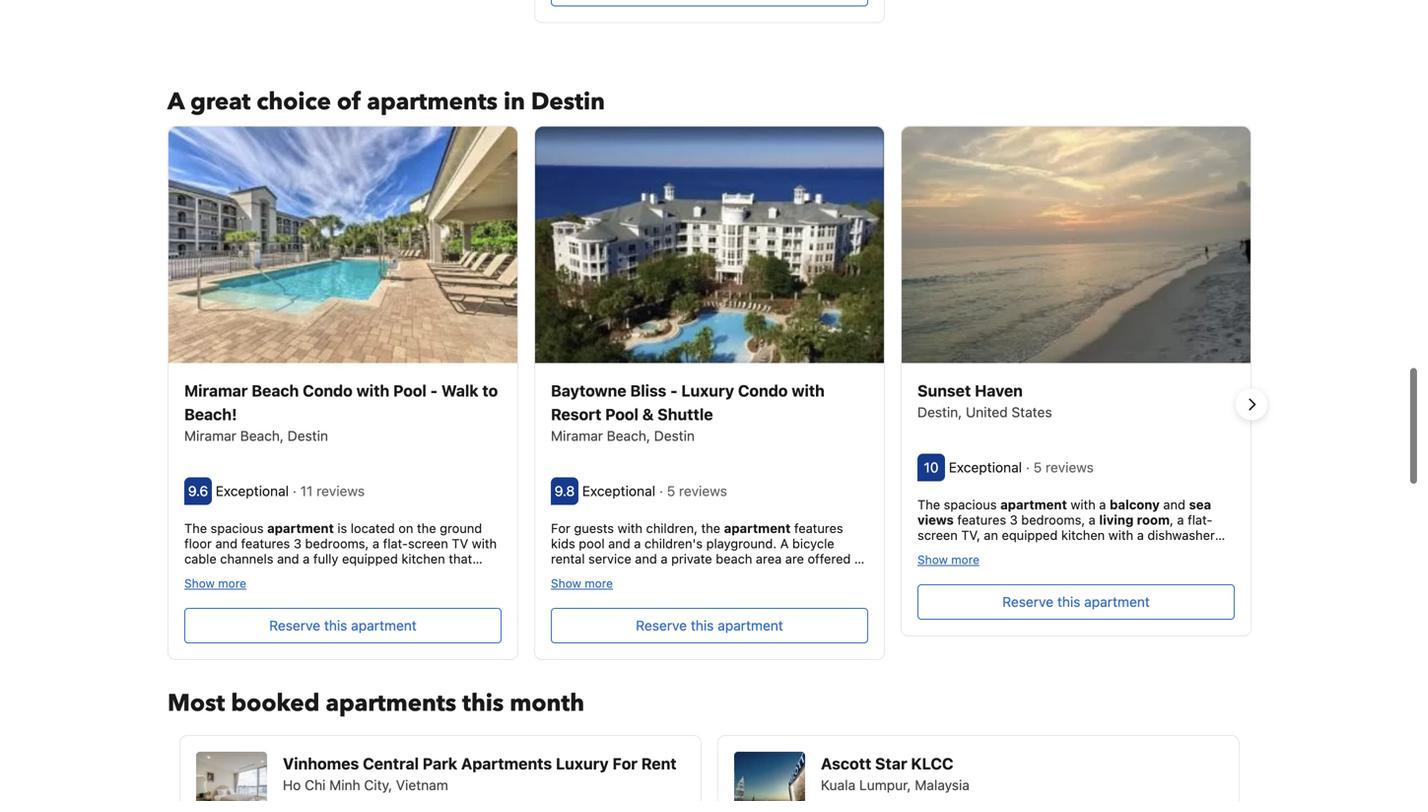 Task type: vqa. For each thing, say whether or not it's contained in the screenshot.
BETWEEN.
no



Task type: locate. For each thing, give the bounding box(es) containing it.
3
[[1010, 513, 1018, 527], [294, 536, 302, 551]]

reviews
[[1046, 459, 1094, 476], [317, 483, 365, 499], [679, 483, 728, 499]]

5 up the spacious apartment with a balcony and
[[1034, 459, 1042, 476]]

a down living
[[1131, 543, 1138, 558]]

more down tv,
[[952, 553, 980, 567]]

2 condo from the left
[[738, 381, 788, 400]]

reserve this apartment link inside baytowne bliss - luxury condo with resort pool & shuttle section
[[551, 609, 869, 644]]

5 inside baytowne bliss - luxury condo with resort pool & shuttle section
[[667, 483, 676, 499]]

rent
[[642, 755, 677, 774]]

2 horizontal spatial are
[[1002, 559, 1021, 574]]

and inside with resort pool & shuttle, and guests can go cycling in the surroundings.
[[601, 582, 623, 597]]

- up shuttle
[[671, 381, 678, 400]]

1 horizontal spatial destin
[[531, 86, 605, 118]]

0 horizontal spatial show more
[[184, 577, 247, 591]]

1 vertical spatial for
[[457, 598, 477, 613]]

reserve this apartment link down "microwave"
[[184, 609, 502, 644]]

show more inside miramar beach condo with pool - walk to beach! section
[[184, 577, 247, 591]]

0 horizontal spatial spacious
[[211, 521, 264, 536]]

featured
[[1024, 559, 1075, 574]]

.
[[1187, 543, 1191, 558], [1182, 559, 1185, 574], [450, 598, 453, 613]]

equipped inside , a flat- screen tv, an equipped kitchen with a dishwasher and an oven, and 2 bathrooms with a
[[1002, 528, 1058, 543]]

show down cable
[[184, 577, 215, 591]]

a down 'children's'
[[661, 552, 668, 567]]

spacious for the spacious apartment
[[211, 521, 264, 536]]

for down that
[[457, 598, 477, 613]]

and inside . towels and bed linen are featured in the
[[918, 559, 940, 574]]

miramar down beach!
[[184, 428, 237, 444]]

1 horizontal spatial an
[[944, 543, 958, 558]]

0 horizontal spatial 5
[[667, 483, 676, 499]]

0 vertical spatial is
[[338, 521, 347, 536]]

screen down on
[[408, 536, 448, 551]]

pool left shuttle
[[606, 405, 639, 424]]

reserve this apartment link
[[918, 585, 1235, 620], [184, 609, 502, 644], [551, 609, 869, 644]]

rated exceptional element down united
[[949, 459, 1026, 476]]

show inside baytowne bliss - luxury condo with resort pool & shuttle section
[[551, 577, 582, 591]]

0 vertical spatial towels
[[1194, 543, 1235, 558]]

show more button inside miramar beach condo with pool - walk to beach! section
[[184, 576, 247, 591]]

this inside miramar beach condo with pool - walk to beach! section
[[324, 618, 347, 634]]

star
[[876, 755, 908, 774]]

1 horizontal spatial more
[[585, 577, 613, 591]]

miramar up 9.8
[[551, 428, 603, 444]]

surroundings.
[[551, 598, 633, 613]]

reviews up the spacious apartment with a balcony and
[[1046, 459, 1094, 476]]

bliss down service
[[613, 567, 641, 582]]

this
[[1058, 594, 1081, 610], [324, 618, 347, 634], [691, 618, 714, 634], [462, 688, 504, 720]]

resort inside with resort pool & shuttle, and guests can go cycling in the surroundings.
[[775, 567, 814, 582]]

reserve this apartment link for pool
[[184, 609, 502, 644]]

0 horizontal spatial equipped
[[342, 552, 398, 567]]

0 horizontal spatial beach,
[[240, 428, 284, 444]]

the for the spacious apartment
[[184, 521, 207, 536]]

accommodation down "microwave"
[[298, 613, 394, 628]]

1 horizontal spatial .
[[1182, 559, 1185, 574]]

1 vertical spatial &
[[847, 567, 856, 582]]

accommodation inside . the accommodation is non-smoking.
[[918, 574, 1014, 589]]

1 horizontal spatial bed
[[944, 559, 967, 574]]

1 horizontal spatial beach,
[[607, 428, 651, 444]]

this inside baytowne bliss - luxury condo with resort pool & shuttle section
[[691, 618, 714, 634]]

1 baytowne from the top
[[551, 381, 627, 400]]

1 horizontal spatial oven,
[[962, 543, 994, 558]]

, a flat- screen tv, an equipped kitchen with a dishwasher and an oven, and 2 bathrooms with a
[[918, 513, 1216, 558]]

1 horizontal spatial from 5 reviews element
[[1026, 459, 1098, 476]]

2 vertical spatial pool
[[817, 567, 843, 582]]

rated exceptional element for bliss
[[583, 483, 660, 499]]

for left rent
[[613, 755, 638, 774]]

show more down cable
[[184, 577, 247, 591]]

this down smoking.
[[1058, 594, 1081, 610]]

guests up pool
[[574, 521, 614, 536]]

this for with
[[324, 618, 347, 634]]

3 down the spacious apartment with a balcony and
[[1010, 513, 1018, 527]]

exceptional inside miramar beach condo with pool - walk to beach! section
[[216, 483, 289, 499]]

pool inside miramar beach condo with pool - walk to beach! miramar beach, destin
[[393, 381, 427, 400]]

1 horizontal spatial exceptional
[[583, 483, 656, 499]]

0 vertical spatial from 5 reviews element
[[1026, 459, 1098, 476]]

show down rental
[[551, 577, 582, 591]]

1 horizontal spatial rated exceptional element
[[583, 483, 660, 499]]

0 horizontal spatial &
[[643, 405, 654, 424]]

screen
[[918, 528, 958, 543], [408, 536, 448, 551]]

great
[[190, 86, 251, 118]]

0 vertical spatial pool
[[393, 381, 427, 400]]

5 up for guests with children, the apartment
[[667, 483, 676, 499]]

rated exceptional element right scored 9.8 element
[[583, 483, 660, 499]]

exceptional
[[949, 459, 1023, 476], [216, 483, 289, 499], [583, 483, 656, 499]]

in inside with resort pool & shuttle, and guests can go cycling in the surroundings.
[[760, 582, 770, 597]]

this down go
[[691, 618, 714, 634]]

1 horizontal spatial linen
[[970, 559, 998, 574]]

spacious up tv,
[[944, 497, 997, 512]]

0 horizontal spatial 3
[[294, 536, 302, 551]]

0 horizontal spatial rated exceptional element
[[216, 483, 293, 499]]

1 horizontal spatial 3
[[1010, 513, 1018, 527]]

2 vertical spatial an
[[396, 567, 410, 582]]

the spacious apartment with a balcony and
[[918, 497, 1190, 512]]

2 horizontal spatial the
[[1189, 559, 1212, 574]]

2 beach, from the left
[[607, 428, 651, 444]]

show more button up surroundings.
[[551, 576, 613, 591]]

reserve this apartment down available
[[269, 618, 417, 634]]

rated exceptional element up the 'the spacious apartment' at bottom left
[[216, 483, 293, 499]]

microwave
[[305, 582, 369, 597]]

beach
[[716, 552, 753, 567]]

. for for
[[450, 598, 453, 613]]

sunset haven link
[[918, 379, 1235, 403]]

klcc
[[912, 755, 954, 774]]

features 3 bedrooms, a living room
[[954, 513, 1170, 527]]

from 5 reviews element
[[1026, 459, 1098, 476], [660, 483, 731, 499]]

2 horizontal spatial guests
[[627, 582, 667, 597]]

features
[[958, 513, 1007, 527], [795, 521, 844, 536], [241, 536, 290, 551], [397, 613, 446, 628]]

1 horizontal spatial luxury
[[682, 381, 735, 400]]

are inside features kids pool and a children's playground. a bicycle rental service and a private beach area are offered at baytowne bliss -
[[786, 552, 805, 567]]

reserve this apartment inside baytowne bliss - luxury condo with resort pool & shuttle section
[[636, 618, 784, 634]]

1 horizontal spatial 5
[[1034, 459, 1042, 476]]

are down bicycle
[[786, 552, 805, 567]]

children's
[[645, 536, 703, 551]]

a left toaster.
[[398, 582, 405, 597]]

apartments right of
[[367, 86, 498, 118]]

reserve down non-
[[1003, 594, 1054, 610]]

reserve this apartment link down go
[[551, 609, 869, 644]]

1 horizontal spatial show more
[[551, 577, 613, 591]]

bed inside . towels and bed linen are featured in the
[[944, 559, 967, 574]]

1 vertical spatial from 5 reviews element
[[660, 483, 731, 499]]

a
[[168, 86, 184, 118], [781, 536, 789, 551]]

luxury up shuttle
[[682, 381, 735, 400]]

0 horizontal spatial show
[[184, 577, 215, 591]]

exceptional inside baytowne bliss - luxury condo with resort pool & shuttle section
[[583, 483, 656, 499]]

for up kids
[[551, 521, 571, 536]]

show for sunset haven
[[918, 553, 948, 567]]

1 vertical spatial spacious
[[211, 521, 264, 536]]

. towels and bed linen are featured in the
[[918, 543, 1235, 574]]

is left non-
[[1017, 574, 1027, 589]]

flat- down "sea"
[[1188, 513, 1213, 527]]

0 vertical spatial 3
[[1010, 513, 1018, 527]]

towels inside "is located on the ground floor and features 3 bedrooms, a flat-screen tv with cable channels and a fully equipped kitchen that provides guests with a dishwasher, an oven, a washing machine, a microwave and a toaster. towels and bed linen are available in the"
[[457, 582, 498, 597]]

1 horizontal spatial flat-
[[1188, 513, 1213, 527]]

apartments
[[461, 755, 552, 774]]

guests left the 'can'
[[627, 582, 667, 597]]

1 vertical spatial kitchen
[[402, 552, 445, 567]]

this for united
[[1058, 594, 1081, 610]]

linen down tv,
[[970, 559, 998, 574]]

beach,
[[240, 428, 284, 444], [607, 428, 651, 444]]

show more inside sunset haven section
[[918, 553, 980, 567]]

0 vertical spatial oven,
[[962, 543, 994, 558]]

2 horizontal spatial reviews
[[1046, 459, 1094, 476]]

kitchen inside , a flat- screen tv, an equipped kitchen with a dishwasher and an oven, and 2 bathrooms with a
[[1062, 528, 1106, 543]]

show more for miramar beach condo with pool - walk to beach!
[[184, 577, 247, 591]]

an right tv,
[[984, 528, 999, 543]]

of
[[337, 86, 361, 118]]

a great choice of apartments in destin
[[168, 86, 605, 118]]

1 vertical spatial accommodation
[[298, 613, 394, 628]]

are inside "is located on the ground floor and features 3 bedrooms, a flat-screen tv with cable channels and a fully equipped kitchen that provides guests with a dishwasher, an oven, a washing machine, a microwave and a toaster. towels and bed linen are available in the"
[[268, 598, 287, 613]]

1 vertical spatial linen
[[236, 598, 265, 613]]

reserve this apartment inside sunset haven section
[[1003, 594, 1151, 610]]

exceptional right 10
[[949, 459, 1023, 476]]

1 horizontal spatial for
[[551, 521, 571, 536]]

flat- down on
[[383, 536, 408, 551]]

spacious inside miramar beach condo with pool - walk to beach! section
[[211, 521, 264, 536]]

property types region
[[152, 126, 1268, 684]]

- left 'walk'
[[431, 381, 438, 400]]

apartment up features 3 bedrooms, a living room
[[1001, 497, 1068, 512]]

show more up surroundings.
[[551, 577, 613, 591]]

more inside miramar beach condo with pool - walk to beach! section
[[218, 577, 247, 591]]

an
[[984, 528, 999, 543], [944, 543, 958, 558], [396, 567, 410, 582]]

show more inside baytowne bliss - luxury condo with resort pool & shuttle section
[[551, 577, 613, 591]]

scored 10 element
[[918, 454, 946, 482]]

baytowne up shuttle,
[[551, 567, 609, 582]]

sunset haven image
[[902, 127, 1251, 363]]

0 horizontal spatial resort
[[551, 405, 602, 424]]

states
[[1012, 404, 1053, 420]]

0 horizontal spatial guests
[[239, 567, 279, 582]]

tv
[[452, 536, 469, 551]]

reserve inside baytowne bliss - luxury condo with resort pool & shuttle section
[[636, 618, 687, 634]]

1 condo from the left
[[303, 381, 353, 400]]

the down dishwasher,
[[360, 598, 379, 613]]

0 vertical spatial flat-
[[1188, 513, 1213, 527]]

the inside . for added privacy, the accommodation features a private entrance.
[[275, 613, 294, 628]]

this inside sunset haven section
[[1058, 594, 1081, 610]]

sea views
[[918, 497, 1212, 527]]

are left the featured
[[1002, 559, 1021, 574]]

0 horizontal spatial -
[[431, 381, 438, 400]]

reserve inside miramar beach condo with pool - walk to beach! section
[[269, 618, 321, 634]]

destin,
[[918, 404, 963, 420]]

the inside . towels and bed linen are featured in the
[[1092, 559, 1111, 574]]

. inside . for added privacy, the accommodation features a private entrance.
[[450, 598, 453, 613]]

the up views
[[918, 497, 941, 512]]

sunset
[[918, 381, 972, 400]]

the down dishwasher
[[1189, 559, 1212, 574]]

reserve down available
[[269, 618, 321, 634]]

this up vinhomes central park apartments luxury for rent link
[[462, 688, 504, 720]]

1 horizontal spatial -
[[644, 567, 650, 582]]

park
[[423, 755, 458, 774]]

with
[[357, 381, 390, 400], [792, 381, 825, 400], [1071, 497, 1096, 512], [618, 521, 643, 536], [1109, 528, 1134, 543], [472, 536, 497, 551], [1102, 543, 1127, 558], [283, 567, 308, 582], [746, 567, 771, 582]]

1 horizontal spatial equipped
[[1002, 528, 1058, 543]]

show inside sunset haven section
[[918, 553, 948, 567]]

are
[[786, 552, 805, 567], [1002, 559, 1021, 574], [268, 598, 287, 613]]

2 horizontal spatial more
[[952, 553, 980, 567]]

apartment down dishwasher,
[[351, 618, 417, 634]]

baytowne bliss - luxury condo with resort pool & shuttle image
[[535, 127, 884, 363]]

private down that
[[460, 613, 501, 628]]

show more button inside baytowne bliss - luxury condo with resort pool & shuttle section
[[551, 576, 613, 591]]

1 horizontal spatial is
[[1017, 574, 1027, 589]]

from 5 reviews element inside sunset haven section
[[1026, 459, 1098, 476]]

1 vertical spatial an
[[944, 543, 958, 558]]

2 horizontal spatial -
[[671, 381, 678, 400]]

0 horizontal spatial bed
[[210, 598, 233, 613]]

2 horizontal spatial reserve this apartment link
[[918, 585, 1235, 620]]

& left shuttle
[[643, 405, 654, 424]]

exceptional for miramar beach condo with pool - walk to beach!
[[216, 483, 289, 499]]

1 horizontal spatial condo
[[738, 381, 788, 400]]

bedrooms, down the spacious apartment with a balcony and
[[1022, 513, 1086, 527]]

private down 'children's'
[[672, 552, 713, 567]]

1 vertical spatial bliss
[[613, 567, 641, 582]]

1 vertical spatial oven,
[[414, 567, 446, 582]]

9.8
[[555, 483, 575, 499]]

a up area
[[781, 536, 789, 551]]

with resort pool & shuttle, and guests can go cycling in the surroundings.
[[551, 567, 856, 613]]

spacious inside sunset haven section
[[944, 497, 997, 512]]

features inside "is located on the ground floor and features 3 bedrooms, a flat-screen tv with cable channels and a fully equipped kitchen that provides guests with a dishwasher, an oven, a washing machine, a microwave and a toaster. towels and bed linen are available in the"
[[241, 536, 290, 551]]

exceptional for baytowne bliss - luxury condo with resort pool & shuttle
[[583, 483, 656, 499]]

0 horizontal spatial an
[[396, 567, 410, 582]]

0 horizontal spatial bedrooms,
[[305, 536, 369, 551]]

0 vertical spatial resort
[[551, 405, 602, 424]]

from 5 reviews element for condo
[[660, 483, 731, 499]]

0 horizontal spatial from 5 reviews element
[[660, 483, 731, 499]]

the up floor
[[184, 521, 207, 536]]

are down machine, on the left of the page
[[268, 598, 287, 613]]

spacious for the spacious apartment with a balcony and
[[944, 497, 997, 512]]

0 vertical spatial bed
[[944, 559, 967, 574]]

reviews up the children,
[[679, 483, 728, 499]]

is located on the ground floor and features 3 bedrooms, a flat-screen tv with cable channels and a fully equipped kitchen that provides guests with a dishwasher, an oven, a washing machine, a microwave and a toaster. towels and bed linen are available in the
[[184, 521, 498, 613]]

screen inside "is located on the ground floor and features 3 bedrooms, a flat-screen tv with cable channels and a fully equipped kitchen that provides guests with a dishwasher, an oven, a washing machine, a microwave and a toaster. towels and bed linen are available in the"
[[408, 536, 448, 551]]

is inside . the accommodation is non-smoking.
[[1017, 574, 1027, 589]]

apartments
[[367, 86, 498, 118], [326, 688, 457, 720]]

1 vertical spatial a
[[781, 536, 789, 551]]

reserve this apartment link for condo
[[551, 609, 869, 644]]

show more button down cable
[[184, 576, 247, 591]]

apartment
[[1001, 497, 1068, 512], [267, 521, 334, 536], [724, 521, 791, 536], [1085, 594, 1151, 610], [351, 618, 417, 634], [718, 618, 784, 634]]

1 horizontal spatial a
[[781, 536, 789, 551]]

private inside . for added privacy, the accommodation features a private entrance.
[[460, 613, 501, 628]]

destin inside miramar beach condo with pool - walk to beach! miramar beach, destin
[[288, 428, 328, 444]]

reserve this apartment inside miramar beach condo with pool - walk to beach! section
[[269, 618, 417, 634]]

0 horizontal spatial luxury
[[556, 755, 609, 774]]

beach, up 9.8 exceptional 5 reviews on the bottom
[[607, 428, 651, 444]]

pool
[[393, 381, 427, 400], [606, 405, 639, 424], [817, 567, 843, 582]]

vietnam
[[396, 778, 448, 794]]

from 5 reviews element up the spacious apartment with a balcony and
[[1026, 459, 1098, 476]]

children,
[[646, 521, 698, 536]]

. for the
[[1182, 559, 1185, 574]]

shuttle,
[[551, 582, 597, 597]]

2 horizontal spatial .
[[1187, 543, 1191, 558]]

. inside . towels and bed linen are featured in the
[[1187, 543, 1191, 558]]

beach!
[[184, 405, 237, 424]]

accommodation down tv,
[[918, 574, 1014, 589]]

1 vertical spatial resort
[[775, 567, 814, 582]]

from 5 reviews element up the children,
[[660, 483, 731, 499]]

the down available
[[275, 613, 294, 628]]

2 vertical spatial for
[[613, 755, 638, 774]]

cable
[[184, 552, 217, 567]]

dishwasher
[[1148, 528, 1216, 543]]

0 horizontal spatial private
[[460, 613, 501, 628]]

kitchen
[[1062, 528, 1106, 543], [402, 552, 445, 567]]

pool left 'walk'
[[393, 381, 427, 400]]

exceptional right scored 9.8 element
[[583, 483, 656, 499]]

reserve for destin,
[[1003, 594, 1054, 610]]

1 horizontal spatial accommodation
[[918, 574, 1014, 589]]

reserve for condo
[[269, 618, 321, 634]]

the down area
[[774, 582, 793, 597]]

a
[[1100, 497, 1107, 512], [1089, 513, 1096, 527], [1178, 513, 1185, 527], [1138, 528, 1145, 543], [373, 536, 380, 551], [634, 536, 641, 551], [1131, 543, 1138, 558], [303, 552, 310, 567], [661, 552, 668, 567], [311, 567, 318, 582], [449, 567, 456, 582], [295, 582, 302, 597], [398, 582, 405, 597], [450, 613, 457, 628]]

1 vertical spatial bed
[[210, 598, 233, 613]]

more inside baytowne bliss - luxury condo with resort pool & shuttle section
[[585, 577, 613, 591]]

3 inside sunset haven section
[[1010, 513, 1018, 527]]

0 horizontal spatial reviews
[[317, 483, 365, 499]]

0 horizontal spatial the
[[184, 521, 207, 536]]

. inside . the accommodation is non-smoking.
[[1182, 559, 1185, 574]]

privacy,
[[226, 613, 272, 628]]

the up smoking.
[[1092, 559, 1111, 574]]

reserve inside sunset haven section
[[1003, 594, 1054, 610]]

0 horizontal spatial reserve this apartment link
[[184, 609, 502, 644]]

bedrooms,
[[1022, 513, 1086, 527], [305, 536, 369, 551]]

a up living
[[1100, 497, 1107, 512]]

show more button for baytowne bliss - luxury condo with resort pool & shuttle
[[551, 576, 613, 591]]

show inside miramar beach condo with pool - walk to beach! section
[[184, 577, 215, 591]]

vinhomes central park apartments luxury for rent link
[[283, 752, 685, 776]]

features inside sunset haven section
[[958, 513, 1007, 527]]

can
[[670, 582, 692, 597]]

1 horizontal spatial &
[[847, 567, 856, 582]]

guests
[[574, 521, 614, 536], [239, 567, 279, 582], [627, 582, 667, 597]]

2 horizontal spatial show more
[[918, 553, 980, 567]]

kitchen up the bathrooms in the right bottom of the page
[[1062, 528, 1106, 543]]

show more button inside sunset haven section
[[918, 552, 980, 567]]

scored 9.6 element
[[184, 478, 212, 505]]

oven, inside , a flat- screen tv, an equipped kitchen with a dishwasher and an oven, and 2 bathrooms with a
[[962, 543, 994, 558]]

0 vertical spatial &
[[643, 405, 654, 424]]

the inside miramar beach condo with pool - walk to beach! section
[[184, 521, 207, 536]]

0 vertical spatial spacious
[[944, 497, 997, 512]]

the for the spacious apartment with a balcony and
[[918, 497, 941, 512]]

lumpur,
[[860, 778, 912, 794]]

oven, down tv,
[[962, 543, 994, 558]]

ascott
[[821, 755, 872, 774]]

0 horizontal spatial accommodation
[[298, 613, 394, 628]]

0 horizontal spatial oven,
[[414, 567, 446, 582]]

reserve this apartment down smoking.
[[1003, 594, 1151, 610]]

luxury
[[682, 381, 735, 400], [556, 755, 609, 774]]

& down at
[[847, 567, 856, 582]]

show more down tv,
[[918, 553, 980, 567]]

and
[[1164, 497, 1186, 512], [215, 536, 238, 551], [609, 536, 631, 551], [918, 543, 940, 558], [997, 543, 1020, 558], [277, 552, 299, 567], [635, 552, 658, 567], [918, 559, 940, 574], [372, 582, 394, 597], [601, 582, 623, 597], [184, 598, 207, 613]]

1 vertical spatial towels
[[457, 582, 498, 597]]

an up toaster.
[[396, 567, 410, 582]]

2 baytowne from the top
[[551, 567, 609, 582]]

baytowne right the to
[[551, 381, 627, 400]]

1 beach, from the left
[[240, 428, 284, 444]]

miramar
[[184, 381, 248, 400], [184, 428, 237, 444], [551, 428, 603, 444]]

fully
[[313, 552, 339, 567]]

2 horizontal spatial reserve
[[1003, 594, 1054, 610]]

next image
[[1240, 393, 1264, 417]]

1 horizontal spatial spacious
[[944, 497, 997, 512]]

show down views
[[918, 553, 948, 567]]

1 horizontal spatial reviews
[[679, 483, 728, 499]]

beach
[[252, 381, 299, 400]]

1 vertical spatial is
[[1017, 574, 1027, 589]]

most booked apartments this month
[[168, 688, 585, 720]]

1 horizontal spatial show
[[551, 577, 582, 591]]

reserve this apartment link for states
[[918, 585, 1235, 620]]

0 vertical spatial bedrooms,
[[1022, 513, 1086, 527]]

2 horizontal spatial show
[[918, 553, 948, 567]]

ho
[[283, 778, 301, 794]]

2 horizontal spatial destin
[[654, 428, 695, 444]]

- inside features kids pool and a children's playground. a bicycle rental service and a private beach area are offered at baytowne bliss -
[[644, 567, 650, 582]]

1 vertical spatial baytowne
[[551, 567, 609, 582]]

rated exceptional element
[[949, 459, 1026, 476], [216, 483, 293, 499], [583, 483, 660, 499]]

chi
[[305, 778, 326, 794]]

features down the 'the spacious apartment' at bottom left
[[241, 536, 290, 551]]

reserve this apartment link down . towels and bed linen are featured in the
[[918, 585, 1235, 620]]

1 vertical spatial 5
[[667, 483, 676, 499]]

a down toaster.
[[450, 613, 457, 628]]

reserve this apartment for states
[[1003, 594, 1151, 610]]

pool inside baytowne bliss - luxury condo with resort pool & shuttle miramar beach, destin
[[606, 405, 639, 424]]

1 vertical spatial flat-
[[383, 536, 408, 551]]

more
[[952, 553, 980, 567], [218, 577, 247, 591], [585, 577, 613, 591]]

reserve down the 'can'
[[636, 618, 687, 634]]

apartments up central
[[326, 688, 457, 720]]

in inside "is located on the ground floor and features 3 bedrooms, a flat-screen tv with cable channels and a fully equipped kitchen that provides guests with a dishwasher, an oven, a washing machine, a microwave and a toaster. towels and bed linen are available in the"
[[346, 598, 357, 613]]

11
[[300, 483, 313, 499]]

1 horizontal spatial reserve
[[636, 618, 687, 634]]

spacious up channels
[[211, 521, 264, 536]]

0 horizontal spatial reserve this apartment
[[269, 618, 417, 634]]

baytowne bliss - luxury condo with resort pool & shuttle miramar beach, destin
[[551, 381, 825, 444]]

bedrooms, inside sunset haven section
[[1022, 513, 1086, 527]]

a left great
[[168, 86, 184, 118]]

1 horizontal spatial screen
[[918, 528, 958, 543]]



Task type: describe. For each thing, give the bounding box(es) containing it.
reserve this apartment for pool
[[269, 618, 417, 634]]

9.6
[[188, 483, 208, 499]]

a left 'children's'
[[634, 536, 641, 551]]

added
[[184, 613, 222, 628]]

the inside with resort pool & shuttle, and guests can go cycling in the surroundings.
[[774, 582, 793, 597]]

tv,
[[962, 528, 981, 543]]

with inside with resort pool & shuttle, and guests can go cycling in the surroundings.
[[746, 567, 771, 582]]

apartment down smoking.
[[1085, 594, 1151, 610]]

- inside baytowne bliss - luxury condo with resort pool & shuttle miramar beach, destin
[[671, 381, 678, 400]]

private inside features kids pool and a children's playground. a bicycle rental service and a private beach area are offered at baytowne bliss -
[[672, 552, 713, 567]]

guests inside "is located on the ground floor and features 3 bedrooms, a flat-screen tv with cable channels and a fully equipped kitchen that provides guests with a dishwasher, an oven, a washing machine, a microwave and a toaster. towels and bed linen are available in the"
[[239, 567, 279, 582]]

toaster.
[[408, 582, 453, 597]]

5 inside sunset haven section
[[1034, 459, 1042, 476]]

floor
[[184, 536, 212, 551]]

go
[[695, 582, 711, 597]]

miramar inside baytowne bliss - luxury condo with resort pool & shuttle miramar beach, destin
[[551, 428, 603, 444]]

this for luxury
[[691, 618, 714, 634]]

ground
[[440, 521, 482, 536]]

a down that
[[449, 567, 456, 582]]

beach, inside miramar beach condo with pool - walk to beach! miramar beach, destin
[[240, 428, 284, 444]]

miramar beach condo with pool - walk to beach! miramar beach, destin
[[184, 381, 498, 444]]

a right ,
[[1178, 513, 1185, 527]]

dishwasher,
[[322, 567, 392, 582]]

malaysia
[[915, 778, 970, 794]]

kitchen inside "is located on the ground floor and features 3 bedrooms, a flat-screen tv with cable channels and a fully equipped kitchen that provides guests with a dishwasher, an oven, a washing machine, a microwave and a toaster. towels and bed linen are available in the"
[[402, 552, 445, 567]]

flat- inside "is located on the ground floor and features 3 bedrooms, a flat-screen tv with cable channels and a fully equipped kitchen that provides guests with a dishwasher, an oven, a washing machine, a microwave and a toaster. towels and bed linen are available in the"
[[383, 536, 408, 551]]

for inside . for added privacy, the accommodation features a private entrance.
[[457, 598, 477, 613]]

a down fully
[[311, 567, 318, 582]]

washing
[[184, 582, 233, 597]]

haven
[[975, 381, 1023, 400]]

the up playground.
[[702, 521, 721, 536]]

on
[[399, 521, 414, 536]]

. for towels
[[1187, 543, 1191, 558]]

show more button for miramar beach condo with pool - walk to beach!
[[184, 576, 247, 591]]

minh
[[330, 778, 361, 794]]

resort inside baytowne bliss - luxury condo with resort pool & shuttle miramar beach, destin
[[551, 405, 602, 424]]

choice
[[257, 86, 331, 118]]

miramar beach condo with pool - walk to beach! link
[[184, 379, 502, 426]]

bed inside "is located on the ground floor and features 3 bedrooms, a flat-screen tv with cable channels and a fully equipped kitchen that provides guests with a dishwasher, an oven, a washing machine, a microwave and a toaster. towels and bed linen are available in the"
[[210, 598, 233, 613]]

2
[[1023, 543, 1031, 558]]

reserve for -
[[636, 618, 687, 634]]

a left living
[[1089, 513, 1096, 527]]

rental
[[551, 552, 585, 567]]

condo inside miramar beach condo with pool - walk to beach! miramar beach, destin
[[303, 381, 353, 400]]

available
[[291, 598, 343, 613]]

channels
[[220, 552, 274, 567]]

rated exceptional element for haven
[[949, 459, 1026, 476]]

apartment down cycling
[[718, 618, 784, 634]]

a inside features kids pool and a children's playground. a bicycle rental service and a private beach area are offered at baytowne bliss -
[[781, 536, 789, 551]]

rated exceptional element for beach
[[216, 483, 293, 499]]

baytowne bliss - luxury condo with resort pool & shuttle section
[[534, 126, 885, 661]]

service
[[589, 552, 632, 567]]

features inside . for added privacy, the accommodation features a private entrance.
[[397, 613, 446, 628]]

pool
[[579, 536, 605, 551]]

balcony
[[1110, 497, 1160, 512]]

condo inside baytowne bliss - luxury condo with resort pool & shuttle miramar beach, destin
[[738, 381, 788, 400]]

miramar up beach!
[[184, 381, 248, 400]]

miramar beach condo with pool - walk to beach! image
[[169, 127, 518, 363]]

- inside miramar beach condo with pool - walk to beach! miramar beach, destin
[[431, 381, 438, 400]]

vinhomes central park apartments luxury for rent image
[[196, 752, 267, 802]]

to
[[483, 381, 498, 400]]

a inside . for added privacy, the accommodation features a private entrance.
[[450, 613, 457, 628]]

month
[[510, 688, 585, 720]]

beach, inside baytowne bliss - luxury condo with resort pool & shuttle miramar beach, destin
[[607, 428, 651, 444]]

most
[[168, 688, 225, 720]]

a down located
[[373, 536, 380, 551]]

1 vertical spatial apartments
[[326, 688, 457, 720]]

kuala
[[821, 778, 856, 794]]

bedrooms, inside "is located on the ground floor and features 3 bedrooms, a flat-screen tv with cable channels and a fully equipped kitchen that provides guests with a dishwasher, an oven, a washing machine, a microwave and a toaster. towels and bed linen are available in the"
[[305, 536, 369, 551]]

luxury inside baytowne bliss - luxury condo with resort pool & shuttle miramar beach, destin
[[682, 381, 735, 400]]

from 11 reviews element
[[293, 483, 369, 499]]

bathrooms
[[1034, 543, 1099, 558]]

vinhomes central park apartments luxury for rent ho chi minh city, vietnam
[[283, 755, 677, 794]]

& inside baytowne bliss - luxury condo with resort pool & shuttle miramar beach, destin
[[643, 405, 654, 424]]

destin inside baytowne bliss - luxury condo with resort pool & shuttle miramar beach, destin
[[654, 428, 695, 444]]

oven, inside "is located on the ground floor and features 3 bedrooms, a flat-screen tv with cable channels and a fully equipped kitchen that provides guests with a dishwasher, an oven, a washing machine, a microwave and a toaster. towels and bed linen are available in the"
[[414, 567, 446, 582]]

central
[[363, 755, 419, 774]]

offered
[[808, 552, 851, 567]]

scored 9.8 element
[[551, 478, 579, 505]]

. the accommodation is non-smoking.
[[918, 559, 1212, 589]]

from 5 reviews element for states
[[1026, 459, 1098, 476]]

with inside baytowne bliss - luxury condo with resort pool & shuttle miramar beach, destin
[[792, 381, 825, 400]]

pool inside with resort pool & shuttle, and guests can go cycling in the surroundings.
[[817, 567, 843, 582]]

linen inside "is located on the ground floor and features 3 bedrooms, a flat-screen tv with cable channels and a fully equipped kitchen that provides guests with a dishwasher, an oven, a washing machine, a microwave and a toaster. towels and bed linen are available in the"
[[236, 598, 265, 613]]

entrance.
[[184, 629, 241, 643]]

features inside features kids pool and a children's playground. a bicycle rental service and a private beach area are offered at baytowne bliss -
[[795, 521, 844, 536]]

0 vertical spatial apartments
[[367, 86, 498, 118]]

more for sunset haven
[[952, 553, 980, 567]]

the spacious apartment
[[184, 521, 334, 536]]

playground.
[[707, 536, 777, 551]]

sunset haven section
[[901, 126, 1252, 637]]

the inside . the accommodation is non-smoking.
[[1189, 559, 1212, 574]]

show for miramar beach condo with pool - walk to beach!
[[184, 577, 215, 591]]

provides
[[184, 567, 236, 582]]

is inside "is located on the ground floor and features 3 bedrooms, a flat-screen tv with cable channels and a fully equipped kitchen that provides guests with a dishwasher, an oven, a washing machine, a microwave and a toaster. towels and bed linen are available in the"
[[338, 521, 347, 536]]

walk
[[442, 381, 479, 400]]

are inside . towels and bed linen are featured in the
[[1002, 559, 1021, 574]]

living
[[1100, 513, 1134, 527]]

the right on
[[417, 521, 436, 536]]

luxury inside vinhomes central park apartments luxury for rent ho chi minh city, vietnam
[[556, 755, 609, 774]]

. for added privacy, the accommodation features a private entrance.
[[184, 598, 501, 643]]

10
[[924, 459, 939, 476]]

features kids pool and a children's playground. a bicycle rental service and a private beach area are offered at baytowne bliss -
[[551, 521, 866, 582]]

show more for sunset haven
[[918, 553, 980, 567]]

booked
[[231, 688, 320, 720]]

1 horizontal spatial guests
[[574, 521, 614, 536]]

3 inside "is located on the ground floor and features 3 bedrooms, a flat-screen tv with cable channels and a fully equipped kitchen that provides guests with a dishwasher, an oven, a washing machine, a microwave and a toaster. towels and bed linen are available in the"
[[294, 536, 302, 551]]

9.6 exceptional 11 reviews
[[188, 483, 369, 499]]

city,
[[364, 778, 392, 794]]

a down room
[[1138, 528, 1145, 543]]

sunset haven destin, united states
[[918, 381, 1053, 420]]

kids
[[551, 536, 576, 551]]

room
[[1138, 513, 1170, 527]]

vinhomes
[[283, 755, 359, 774]]

for inside vinhomes central park apartments luxury for rent ho chi minh city, vietnam
[[613, 755, 638, 774]]

sea
[[1190, 497, 1212, 512]]

reviews for miramar beach condo with pool - walk to beach!
[[317, 483, 365, 499]]

2 horizontal spatial an
[[984, 528, 999, 543]]

linen inside . towels and bed linen are featured in the
[[970, 559, 998, 574]]

apartment down the 11
[[267, 521, 334, 536]]

reviews inside sunset haven section
[[1046, 459, 1094, 476]]

,
[[1170, 513, 1174, 527]]

shuttle
[[658, 405, 713, 424]]

cycling
[[714, 582, 756, 597]]

that
[[449, 552, 473, 567]]

for inside baytowne bliss - luxury condo with resort pool & shuttle section
[[551, 521, 571, 536]]

guests inside with resort pool & shuttle, and guests can go cycling in the surroundings.
[[627, 582, 667, 597]]

a up available
[[295, 582, 302, 597]]

baytowne bliss - luxury condo with resort pool & shuttle link
[[551, 379, 869, 426]]

reserve this apartment for condo
[[636, 618, 784, 634]]

towels inside . towels and bed linen are featured in the
[[1194, 543, 1235, 558]]

views
[[918, 513, 954, 527]]

machine,
[[237, 582, 291, 597]]

show more for baytowne bliss - luxury condo with resort pool & shuttle
[[551, 577, 613, 591]]

ascott star klcc link
[[821, 752, 1224, 776]]

baytowne inside baytowne bliss - luxury condo with resort pool & shuttle miramar beach, destin
[[551, 381, 627, 400]]

a left fully
[[303, 552, 310, 567]]

reviews for baytowne bliss - luxury condo with resort pool & shuttle
[[679, 483, 728, 499]]

more for baytowne bliss - luxury condo with resort pool & shuttle
[[585, 577, 613, 591]]

exceptional inside sunset haven section
[[949, 459, 1023, 476]]

screen inside , a flat- screen tv, an equipped kitchen with a dishwasher and an oven, and 2 bathrooms with a
[[918, 528, 958, 543]]

smoking.
[[1059, 574, 1113, 589]]

baytowne inside features kids pool and a children's playground. a bicycle rental service and a private beach area are offered at baytowne bliss -
[[551, 567, 609, 582]]

with inside miramar beach condo with pool - walk to beach! miramar beach, destin
[[357, 381, 390, 400]]

accommodation inside . for added privacy, the accommodation features a private entrance.
[[298, 613, 394, 628]]

show for baytowne bliss - luxury condo with resort pool & shuttle
[[551, 577, 582, 591]]

located
[[351, 521, 395, 536]]

equipped inside "is located on the ground floor and features 3 bedrooms, a flat-screen tv with cable channels and a fully equipped kitchen that provides guests with a dishwasher, an oven, a washing machine, a microwave and a toaster. towels and bed linen are available in the"
[[342, 552, 398, 567]]

united
[[966, 404, 1008, 420]]

ascott star klcc image
[[735, 752, 806, 802]]

& inside with resort pool & shuttle, and guests can go cycling in the surroundings.
[[847, 567, 856, 582]]

bicycle
[[793, 536, 835, 551]]

bliss inside baytowne bliss - luxury condo with resort pool & shuttle miramar beach, destin
[[631, 381, 667, 400]]

for guests with children, the apartment
[[551, 521, 791, 536]]

in inside . towels and bed linen are featured in the
[[1078, 559, 1089, 574]]

ascott star klcc kuala lumpur, malaysia
[[821, 755, 970, 794]]

at
[[855, 552, 866, 567]]

bliss inside features kids pool and a children's playground. a bicycle rental service and a private beach area are offered at baytowne bliss -
[[613, 567, 641, 582]]

an inside "is located on the ground floor and features 3 bedrooms, a flat-screen tv with cable channels and a fully equipped kitchen that provides guests with a dishwasher, an oven, a washing machine, a microwave and a toaster. towels and bed linen are available in the"
[[396, 567, 410, 582]]

more for miramar beach condo with pool - walk to beach!
[[218, 577, 247, 591]]

apartment up playground.
[[724, 521, 791, 536]]

flat- inside , a flat- screen tv, an equipped kitchen with a dishwasher and an oven, and 2 bathrooms with a
[[1188, 513, 1213, 527]]

show more button for sunset haven
[[918, 552, 980, 567]]

0 horizontal spatial a
[[168, 86, 184, 118]]

9.8 exceptional 5 reviews
[[555, 483, 731, 499]]

miramar beach condo with pool - walk to beach! section
[[168, 126, 519, 661]]



